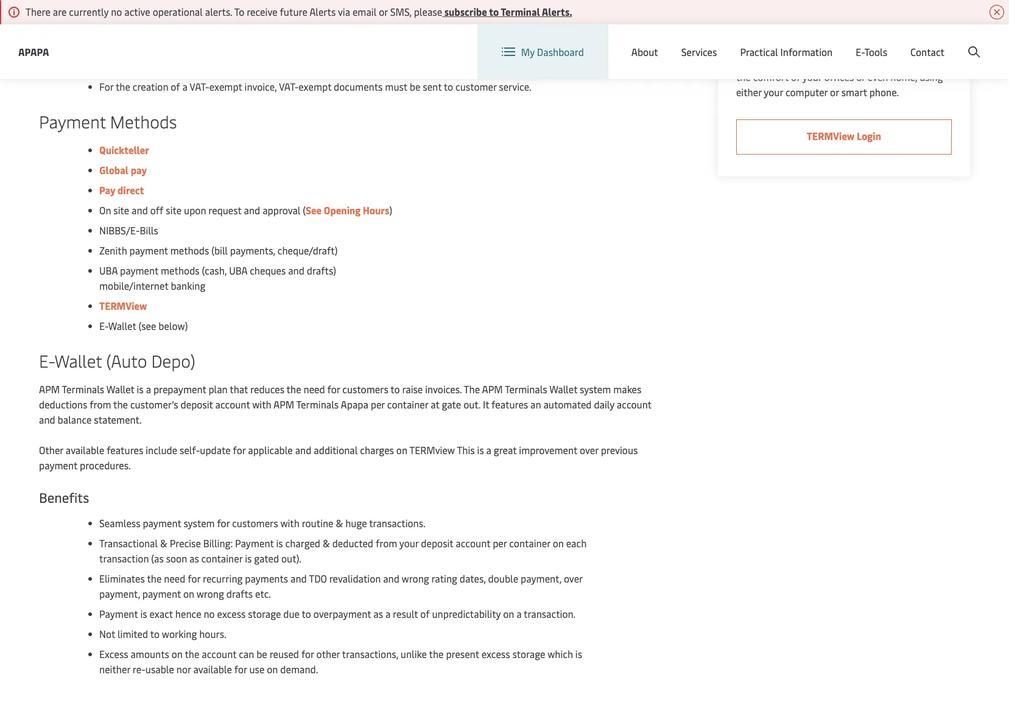 Task type: describe. For each thing, give the bounding box(es) containing it.
services
[[681, 45, 717, 58]]

benefits
[[39, 488, 89, 507]]

of right date
[[249, 24, 259, 38]]

from right days
[[187, 24, 208, 38]]

is left exact
[[140, 607, 147, 621]]

the up statement.
[[113, 398, 128, 411]]

1 exempt from the left
[[209, 80, 242, 93]]

0 vertical spatial excess
[[217, 607, 246, 621]]

our inside the via our online platform termview, you can raise/rate invoices for your respective units from the comfort of your offices or even home, using either your computer or smart phone.
[[752, 40, 766, 53]]

(see
[[139, 319, 156, 333]]

is up the "out)." on the bottom left of page
[[276, 537, 283, 550]]

e-wallet (see below)
[[99, 319, 188, 333]]

services button
[[681, 24, 717, 79]]

system inside apm terminals wallet is a prepayment plan that reduces the need for customers to raise invoices. the apm terminals wallet system makes deductions from the customer's deposit account with apm terminals apapa per container at gate out. it features an automated daily account and balance statement.
[[580, 382, 611, 396]]

etc.
[[255, 587, 271, 601]]

payments inside the processing time for payments made by transfer is a minimum of 72 hours. we strongly recommend that you make use of our most efficient payment mode –
[[204, 44, 247, 58]]

you inside the via our online platform termview, you can raise/rate invoices for your respective units from the comfort of your offices or even home, using either your computer or smart phone.
[[889, 40, 905, 53]]

seamless
[[99, 516, 140, 530]]

contact button
[[911, 24, 945, 79]]

0 vertical spatial no
[[111, 5, 122, 18]]

for inside eliminates the need for recurring payments and tdo revalidation and wrong rating dates, double payment, over payment, payment on wrong drafts etc.
[[188, 572, 200, 585]]

and inside uba payment methods (cash, uba cheques and drafts) mobile/internet banking
[[288, 264, 304, 277]]

on up nor
[[172, 647, 183, 661]]

termview login
[[807, 129, 881, 143]]

0 horizontal spatial storage
[[248, 607, 281, 621]]

a inside other available features include self-update for applicable and additional charges on termview this is a great improvement over previous payment procedures.
[[486, 443, 491, 457]]

1 horizontal spatial as
[[373, 607, 383, 621]]

your up 'computer'
[[803, 70, 822, 83]]

mode
[[276, 60, 301, 73]]

see
[[306, 203, 322, 217]]

per inside transactional & precise billing: payment is charged & deducted from your deposit account per container on each transaction (as soon as container is gated out).
[[493, 537, 507, 550]]

switch location button
[[647, 35, 735, 49]]

payment for is
[[99, 607, 138, 621]]

invoices inside the via our online platform termview, you can raise/rate invoices for your respective units from the comfort of your offices or even home, using either your computer or smart phone.
[[781, 55, 815, 68]]

payment inside eliminates the need for recurring payments and tdo revalidation and wrong rating dates, double payment, over payment, payment on wrong drafts etc.
[[142, 587, 181, 601]]

0 horizontal spatial container
[[201, 552, 243, 565]]

not limited to working hours.
[[99, 627, 226, 641]]

& for payment
[[323, 537, 330, 550]]

your up offices
[[832, 55, 852, 68]]

to right "sent"
[[444, 80, 453, 93]]

hours. inside the processing time for payments made by transfer is a minimum of 72 hours. we strongly recommend that you make use of our most efficient payment mode –
[[423, 44, 449, 58]]

other available features include self-update for applicable and additional charges on termview this is a great improvement over previous payment procedures.
[[39, 443, 638, 472]]

0 vertical spatial be
[[410, 80, 421, 93]]

need inside eliminates the need for recurring payments and tdo revalidation and wrong rating dates, double payment, over payment, payment on wrong drafts etc.
[[164, 572, 185, 585]]

(auto
[[106, 349, 147, 372]]

2 site from the left
[[166, 203, 182, 217]]

apapa link
[[18, 44, 49, 59]]

2 vat- from the left
[[279, 80, 299, 93]]

0 horizontal spatial apm
[[39, 382, 60, 396]]

working
[[162, 627, 197, 641]]

see opening hours link
[[306, 203, 389, 217]]

below)
[[159, 319, 188, 333]]

from inside apm terminals wallet is a prepayment plan that reduces the need for customers to raise invoices. the apm terminals wallet system makes deductions from the customer's deposit account with apm terminals apapa per container at gate out. it features an automated daily account and balance statement.
[[90, 398, 111, 411]]

pay direct
[[99, 183, 144, 197]]

1 horizontal spatial apm
[[273, 398, 294, 411]]

quickteller link
[[99, 143, 149, 157]]

available inside other available features include self-update for applicable and additional charges on termview this is a great improvement over previous payment procedures.
[[66, 443, 104, 457]]

close alert image
[[990, 5, 1004, 19]]

to
[[234, 5, 244, 18]]

0 horizontal spatial terminals
[[62, 382, 104, 396]]

at
[[431, 398, 440, 411]]

efficient
[[196, 60, 233, 73]]

to up amounts
[[150, 627, 160, 641]]

on inside eliminates the need for recurring payments and tdo revalidation and wrong rating dates, double payment, over payment, payment on wrong drafts etc.
[[183, 587, 194, 601]]

from inside transactional & precise billing: payment is charged & deducted from your deposit account per container on each transaction (as soon as container is gated out).
[[376, 537, 397, 550]]

e- for e-wallet (see below)
[[99, 319, 108, 333]]

excess inside excess amounts on the account can be reused for other transactions, unlike the present excess storage which is neither re-usable nor available for use on demand.
[[482, 647, 510, 661]]

the inside apm terminals wallet is a prepayment plan that reduces the need for customers to raise invoices. the apm terminals wallet system makes deductions from the customer's deposit account with apm terminals apapa per container at gate out. it features an automated daily account and balance statement.
[[464, 382, 480, 396]]

transactions.
[[369, 516, 425, 530]]

1 site from the left
[[113, 203, 129, 217]]

global pay link
[[99, 163, 147, 177]]

can inside the via our online platform termview, you can raise/rate invoices for your respective units from the comfort of your offices or even home, using either your computer or smart phone.
[[908, 40, 923, 53]]

alerts.
[[542, 5, 572, 18]]

reused
[[270, 647, 299, 661]]

not
[[99, 627, 115, 641]]

time
[[167, 44, 187, 58]]

even
[[868, 70, 888, 83]]

use inside excess amounts on the account can be reused for other transactions, unlike the present excess storage which is neither re-usable nor available for use on demand.
[[249, 663, 265, 676]]

for inside the processing time for payments made by transfer is a minimum of 72 hours. we strongly recommend that you make use of our most efficient payment mode –
[[189, 44, 202, 58]]

we
[[452, 44, 465, 58]]

container inside apm terminals wallet is a prepayment plan that reduces the need for customers to raise invoices. the apm terminals wallet system makes deductions from the customer's deposit account with apm terminals apapa per container at gate out. it features an automated daily account and balance statement.
[[387, 398, 428, 411]]

minimum
[[354, 44, 396, 58]]

sent
[[423, 80, 442, 93]]

dates,
[[460, 572, 486, 585]]

demand.
[[280, 663, 318, 676]]

sms,
[[390, 5, 412, 18]]

payment inside uba payment methods (cash, uba cheques and drafts) mobile/internet banking
[[120, 264, 158, 277]]

and left tdo
[[291, 572, 307, 585]]

login inside "link"
[[888, 36, 911, 49]]

payment down bills on the top of page
[[129, 244, 168, 257]]

about button
[[631, 24, 658, 79]]

present
[[446, 647, 479, 661]]

of down most
[[171, 80, 180, 93]]

login / create account link
[[865, 24, 986, 60]]

over inside eliminates the need for recurring payments and tdo revalidation and wrong rating dates, double payment, over payment, payment on wrong drafts etc.
[[564, 572, 583, 585]]

that inside apm terminals wallet is a prepayment plan that reduces the need for customers to raise invoices. the apm terminals wallet system makes deductions from the customer's deposit account with apm terminals apapa per container at gate out. it features an automated daily account and balance statement.
[[230, 382, 248, 396]]

termview
[[409, 443, 455, 457]]

either
[[736, 85, 762, 99]]

is left gated
[[245, 552, 252, 565]]

on down 'double'
[[503, 607, 514, 621]]

and right revalidation
[[383, 572, 399, 585]]

this
[[457, 443, 475, 457]]

creation
[[133, 80, 168, 93]]

alerts
[[310, 5, 336, 18]]

1 uba from the left
[[99, 264, 118, 277]]

nibbs/e-bills
[[99, 224, 158, 237]]

wallet up the "automated"
[[550, 382, 578, 396]]

request
[[209, 203, 242, 217]]

need inside apm terminals wallet is a prepayment plan that reduces the need for customers to raise invoices. the apm terminals wallet system makes deductions from the customer's deposit account with apm terminals apapa per container at gate out. it features an automated daily account and balance statement.
[[304, 382, 325, 396]]

apapa inside apm terminals wallet is a prepayment plan that reduces the need for customers to raise invoices. the apm terminals wallet system makes deductions from the customer's deposit account with apm terminals apapa per container at gate out. it features an automated daily account and balance statement.
[[341, 398, 368, 411]]

transactions,
[[342, 647, 398, 661]]

account down makes
[[617, 398, 652, 411]]

for
[[99, 80, 114, 93]]

on inside transactional & precise billing: payment is charged & deducted from your deposit account per container on each transaction (as soon as container is gated out).
[[553, 537, 564, 550]]

other
[[39, 443, 63, 457]]

documents
[[334, 80, 383, 93]]

1 vertical spatial login
[[857, 129, 881, 143]]

the right for
[[116, 80, 130, 93]]

charges
[[360, 443, 394, 457]]

the right reduces in the bottom of the page
[[287, 382, 301, 396]]

your inside transactional & precise billing: payment is charged & deducted from your deposit account per container on each transaction (as soon as container is gated out).
[[399, 537, 419, 550]]

payment for methods
[[39, 110, 106, 133]]

your down comfort
[[764, 85, 783, 99]]

each
[[566, 537, 587, 550]]

/
[[913, 36, 917, 49]]

global menu button
[[748, 24, 842, 61]]

re-
[[133, 663, 145, 676]]

of right result
[[420, 607, 430, 621]]

2 horizontal spatial container
[[509, 537, 550, 550]]

practical information button
[[740, 24, 833, 79]]

alerts.
[[205, 5, 232, 18]]

over inside other available features include self-update for applicable and additional charges on termview this is a great improvement over previous payment procedures.
[[580, 443, 599, 457]]

drafts)
[[307, 264, 336, 277]]

2 horizontal spatial apm
[[482, 382, 503, 396]]

methods for (cash,
[[161, 264, 200, 277]]

account inside transactional & precise billing: payment is charged & deducted from your deposit account per container on each transaction (as soon as container is gated out).
[[456, 537, 490, 550]]

transactional & precise billing: payment is charged & deducted from your deposit account per container on each transaction (as soon as container is gated out).
[[99, 537, 587, 565]]

as inside transactional & precise billing: payment is charged & deducted from your deposit account per container on each transaction (as soon as container is gated out).
[[189, 552, 199, 565]]

e-wallet (auto depo)
[[39, 349, 195, 372]]

0 horizontal spatial payment,
[[99, 587, 140, 601]]

features inside other available features include self-update for applicable and additional charges on termview this is a great improvement over previous payment procedures.
[[107, 443, 143, 457]]

about
[[631, 45, 658, 58]]

out).
[[281, 552, 302, 565]]

email
[[353, 5, 377, 18]]

global for global pay
[[99, 163, 129, 177]]

from inside the via our online platform termview, you can raise/rate invoices for your respective units from the comfort of your offices or even home, using either your computer or smart phone.
[[925, 55, 947, 68]]

seamless payment system for customers with routine & huge transactions.
[[99, 516, 425, 530]]

0 horizontal spatial &
[[160, 537, 167, 550]]

e-tools button
[[856, 24, 887, 79]]

after
[[99, 24, 122, 38]]

is inside apm terminals wallet is a prepayment plan that reduces the need for customers to raise invoices. the apm terminals wallet system makes deductions from the customer's deposit account with apm terminals apapa per container at gate out. it features an automated daily account and balance statement.
[[137, 382, 144, 396]]

a left transaction.
[[517, 607, 522, 621]]

my dashboard
[[521, 45, 584, 58]]

automated
[[544, 398, 592, 411]]

global for global menu
[[774, 36, 802, 49]]

1 vertical spatial hours.
[[199, 627, 226, 641]]

use inside the processing time for payments made by transfer is a minimum of 72 hours. we strongly recommend that you make use of our most efficient payment mode –
[[125, 60, 140, 73]]

payments inside eliminates the need for recurring payments and tdo revalidation and wrong rating dates, double payment, over payment, payment on wrong drafts etc.
[[245, 572, 288, 585]]

and inside other available features include self-update for applicable and additional charges on termview this is a great improvement over previous payment procedures.
[[295, 443, 311, 457]]

depo)
[[151, 349, 195, 372]]

the right unlike
[[429, 647, 444, 661]]

zenith payment methods (bill payments, cheque/draft)
[[99, 244, 338, 257]]

on down reused on the left bottom of page
[[267, 663, 278, 676]]

an
[[531, 398, 541, 411]]

unpredictability
[[432, 607, 501, 621]]

switch
[[666, 35, 695, 49]]

0 vertical spatial apapa
[[18, 45, 49, 58]]

units
[[901, 55, 923, 68]]

with inside apm terminals wallet is a prepayment plan that reduces the need for customers to raise invoices. the apm terminals wallet system makes deductions from the customer's deposit account with apm terminals apapa per container at gate out. it features an automated daily account and balance statement.
[[252, 398, 271, 411]]

0 vertical spatial invoices
[[414, 24, 449, 38]]

e- for e-wallet (auto depo)
[[39, 349, 54, 372]]

0 vertical spatial wrong
[[402, 572, 429, 585]]

procedures.
[[80, 459, 131, 472]]

storage inside excess amounts on the account can be reused for other transactions, unlike the present excess storage which is neither re-usable nor available for use on demand.
[[512, 647, 545, 661]]

termview login link
[[736, 119, 952, 155]]

raise/rate
[[736, 55, 778, 68]]

eliminates
[[99, 572, 145, 585]]

billing:
[[203, 537, 233, 550]]

and right request
[[244, 203, 260, 217]]

via
[[736, 40, 749, 53]]

methods for (bill payments,
[[170, 244, 209, 257]]



Task type: locate. For each thing, give the bounding box(es) containing it.
great
[[494, 443, 517, 457]]

soon
[[166, 552, 187, 565]]

1 vertical spatial customers
[[232, 516, 278, 530]]

site right off
[[166, 203, 182, 217]]

e- inside popup button
[[856, 45, 864, 58]]

termview
[[807, 129, 855, 143], [99, 299, 147, 312]]

1 horizontal spatial site
[[166, 203, 182, 217]]

1 vertical spatial apapa
[[341, 398, 368, 411]]

from down transactions.
[[376, 537, 397, 550]]

to left raise
[[391, 382, 400, 396]]

you inside the processing time for payments made by transfer is a minimum of 72 hours. we strongly recommend that you make use of our most efficient payment mode –
[[581, 44, 597, 58]]

global
[[774, 36, 802, 49], [99, 163, 129, 177]]

payment down made
[[235, 60, 273, 73]]

the processing time for payments made by transfer is a minimum of 72 hours. we strongly recommend that you make use of our most efficient payment mode –
[[99, 44, 597, 73]]

payments up "etc."
[[245, 572, 288, 585]]

2 horizontal spatial e-
[[856, 45, 864, 58]]

the down the (as
[[147, 572, 162, 585]]

customers inside apm terminals wallet is a prepayment plan that reduces the need for customers to raise invoices. the apm terminals wallet system makes deductions from the customer's deposit account with apm terminals apapa per container at gate out. it features an automated daily account and balance statement.
[[342, 382, 388, 396]]

opening
[[324, 203, 361, 217]]

1 vertical spatial per
[[493, 537, 507, 550]]

the up make
[[99, 44, 115, 58]]

features up procedures.
[[107, 443, 143, 457]]

0 vertical spatial container
[[387, 398, 428, 411]]

login left /
[[888, 36, 911, 49]]

pay
[[131, 163, 147, 177]]

deposit inside transactional & precise billing: payment is charged & deducted from your deposit account per container on each transaction (as soon as container is gated out).
[[421, 537, 453, 550]]

there are currently no active operational alerts. to receive future alerts via email or sms, please subscribe to terminal alerts.
[[26, 5, 572, 18]]

and left off
[[132, 203, 148, 217]]

with down reduces in the bottom of the page
[[252, 398, 271, 411]]

amounts
[[131, 647, 169, 661]]

as left result
[[373, 607, 383, 621]]

0 vertical spatial per
[[371, 398, 385, 411]]

over left previous
[[580, 443, 599, 457]]

can
[[908, 40, 923, 53], [239, 647, 254, 661]]

1 horizontal spatial customers
[[342, 382, 388, 396]]

customers up gated
[[232, 516, 278, 530]]

available inside excess amounts on the account can be reused for other transactions, unlike the present excess storage which is neither re-usable nor available for use on demand.
[[193, 663, 232, 676]]

bills
[[140, 224, 158, 237]]

0 horizontal spatial e-
[[39, 349, 54, 372]]

site
[[113, 203, 129, 217], [166, 203, 182, 217]]

payment, up transaction.
[[521, 572, 562, 585]]

on
[[396, 443, 407, 457], [553, 537, 564, 550], [183, 587, 194, 601], [503, 607, 514, 621], [172, 647, 183, 661], [267, 663, 278, 676]]

1 vertical spatial that
[[230, 382, 248, 396]]

the up either
[[736, 70, 751, 83]]

as
[[189, 552, 199, 565], [373, 607, 383, 621]]

need right reduces in the bottom of the page
[[304, 382, 325, 396]]

1 vertical spatial no
[[204, 607, 215, 621]]

terminal
[[501, 5, 540, 18]]

is right which
[[575, 647, 582, 661]]

1 horizontal spatial &
[[323, 537, 330, 550]]

be inside excess amounts on the account can be reused for other transactions, unlike the present excess storage which is neither re-usable nor available for use on demand.
[[257, 647, 267, 661]]

account inside excess amounts on the account can be reused for other transactions, unlike the present excess storage which is neither re-usable nor available for use on demand.
[[202, 647, 236, 661]]

1 horizontal spatial per
[[493, 537, 507, 550]]

methods up 'banking'
[[161, 264, 200, 277]]

is inside other available features include self-update for applicable and additional charges on termview this is a great improvement over previous payment procedures.
[[477, 443, 484, 457]]

per up charges on the left bottom of page
[[371, 398, 385, 411]]

(as
[[151, 552, 164, 565]]

2 uba from the left
[[229, 264, 247, 277]]

invoices down global menu
[[781, 55, 815, 68]]

0 horizontal spatial system
[[184, 516, 215, 530]]

0 vertical spatial deposit
[[181, 398, 213, 411]]

and down deductions
[[39, 413, 55, 426]]

excess down drafts
[[217, 607, 246, 621]]

practical information
[[740, 45, 833, 58]]

from up statement.
[[90, 398, 111, 411]]

applicable
[[248, 443, 293, 457]]

by
[[276, 44, 287, 58]]

update
[[200, 443, 231, 457]]

exact
[[150, 607, 173, 621]]

0 horizontal spatial available
[[66, 443, 104, 457]]

payment inside the processing time for payments made by transfer is a minimum of 72 hours. we strongly recommend that you make use of our most efficient payment mode –
[[235, 60, 273, 73]]

apapa down there
[[18, 45, 49, 58]]

account down plan
[[215, 398, 250, 411]]

customers
[[342, 382, 388, 396], [232, 516, 278, 530]]

the
[[99, 44, 115, 58], [464, 382, 480, 396]]

hours. right 72
[[423, 44, 449, 58]]

0 horizontal spatial the
[[99, 44, 115, 58]]

payment up exact
[[142, 587, 181, 601]]

the inside the processing time for payments made by transfer is a minimum of 72 hours. we strongly recommend that you make use of our most efficient payment mode –
[[99, 44, 115, 58]]

approval
[[263, 203, 301, 217]]

0 vertical spatial customers
[[342, 382, 388, 396]]

termview,
[[839, 40, 887, 53]]

storage left which
[[512, 647, 545, 661]]

methods up (cash,
[[170, 244, 209, 257]]

is inside the processing time for payments made by transfer is a minimum of 72 hours. we strongly recommend that you make use of our most efficient payment mode –
[[338, 44, 345, 58]]

0 horizontal spatial or
[[379, 5, 388, 18]]

a left result
[[385, 607, 391, 621]]

0 horizontal spatial excess
[[217, 607, 246, 621]]

1 horizontal spatial need
[[304, 382, 325, 396]]

to inside apm terminals wallet is a prepayment plan that reduces the need for customers to raise invoices. the apm terminals wallet system makes deductions from the customer's deposit account with apm terminals apapa per container at gate out. it features an automated daily account and balance statement.
[[391, 382, 400, 396]]

apm down reduces in the bottom of the page
[[273, 398, 294, 411]]

on site and off site upon request and approval ( see opening hours )
[[99, 203, 392, 217]]

all
[[345, 24, 356, 38]]

customer service.
[[456, 80, 532, 93]]

transaction
[[99, 552, 149, 565]]

my
[[521, 45, 535, 58]]

makes
[[613, 382, 642, 396]]

0 horizontal spatial as
[[189, 552, 199, 565]]

payments
[[204, 44, 247, 58], [245, 572, 288, 585]]

(bill payments,
[[211, 244, 275, 257]]

1 vat- from the left
[[190, 80, 209, 93]]

0 horizontal spatial per
[[371, 398, 385, 411]]

payment
[[39, 110, 106, 133], [235, 537, 274, 550], [99, 607, 138, 621]]

2 horizontal spatial &
[[336, 516, 343, 530]]

statement.
[[94, 413, 142, 426]]

reduces
[[250, 382, 284, 396]]

termview for termview login
[[807, 129, 855, 143]]

1 horizontal spatial can
[[908, 40, 923, 53]]

deducted
[[332, 537, 373, 550]]

0 vertical spatial can
[[908, 40, 923, 53]]

1 horizontal spatial features
[[492, 398, 528, 411]]

1 vertical spatial termview
[[99, 299, 147, 312]]

online
[[769, 40, 796, 53]]

is inside excess amounts on the account can be reused for other transactions, unlike the present excess storage which is neither re-usable nor available for use on demand.
[[575, 647, 582, 661]]

0 horizontal spatial be
[[257, 647, 267, 661]]

& left huge
[[336, 516, 343, 530]]

uba down the (bill payments,
[[229, 264, 247, 277]]

2 vertical spatial payment
[[99, 607, 138, 621]]

1 horizontal spatial or
[[830, 85, 839, 99]]

1 vertical spatial e-
[[99, 319, 108, 333]]

0 vertical spatial that
[[560, 44, 579, 58]]

using
[[920, 70, 943, 83]]

via our online platform termview, you can raise/rate invoices for your respective units from the comfort of your offices or even home, using either your computer or smart phone.
[[736, 40, 947, 99]]

for inside the via our online platform termview, you can raise/rate invoices for your respective units from the comfort of your offices or even home, using either your computer or smart phone.
[[818, 55, 830, 68]]

0 horizontal spatial our
[[155, 60, 169, 73]]

per inside apm terminals wallet is a prepayment plan that reduces the need for customers to raise invoices. the apm terminals wallet system makes deductions from the customer's deposit account with apm terminals apapa per container at gate out. it features an automated daily account and balance statement.
[[371, 398, 385, 411]]

a up the customer's
[[146, 382, 151, 396]]

global inside button
[[774, 36, 802, 49]]

0 vertical spatial payment
[[39, 110, 106, 133]]

2 horizontal spatial terminals
[[505, 382, 547, 396]]

to up be canceled
[[489, 5, 499, 18]]

0 horizontal spatial customers
[[232, 516, 278, 530]]

daily
[[594, 398, 615, 411]]

features inside apm terminals wallet is a prepayment plan that reduces the need for customers to raise invoices. the apm terminals wallet system makes deductions from the customer's deposit account with apm terminals apapa per container at gate out. it features an automated daily account and balance statement.
[[492, 398, 528, 411]]

or left sms,
[[379, 5, 388, 18]]

2 vertical spatial or
[[830, 85, 839, 99]]

the inside the via our online platform termview, you can raise/rate invoices for your respective units from the comfort of your offices or even home, using either your computer or smart phone.
[[736, 70, 751, 83]]

eliminates the need for recurring payments and tdo revalidation and wrong rating dates, double payment, over payment, payment on wrong drafts etc.
[[99, 572, 583, 601]]

termview for termview link
[[99, 299, 147, 312]]

it
[[483, 398, 489, 411]]

due
[[283, 607, 300, 621]]

the left date
[[210, 24, 225, 38]]

the up nor
[[185, 647, 199, 661]]

on inside other available features include self-update for applicable and additional charges on termview this is a great improvement over previous payment procedures.
[[396, 443, 407, 457]]

1 horizontal spatial be
[[410, 80, 421, 93]]

1 vertical spatial or
[[857, 70, 865, 83]]

payment up mobile/internet
[[120, 264, 158, 277]]

payment up gated
[[235, 537, 274, 550]]

0 vertical spatial global
[[774, 36, 802, 49]]

wrong down recurring
[[197, 587, 224, 601]]

of left 72
[[398, 44, 408, 58]]

0 horizontal spatial you
[[581, 44, 597, 58]]

1 vertical spatial can
[[239, 647, 254, 661]]

terminals up 'additional'
[[296, 398, 339, 411]]

1 horizontal spatial wrong
[[402, 572, 429, 585]]

and up my
[[523, 24, 539, 38]]

0 horizontal spatial need
[[164, 572, 185, 585]]

0 vertical spatial storage
[[248, 607, 281, 621]]

uba payment methods (cash, uba cheques and drafts) mobile/internet banking
[[99, 264, 336, 292]]

result
[[393, 607, 418, 621]]

for the creation of a vat-exempt invoice, vat-exempt documents must be sent to customer service.
[[99, 80, 532, 93]]

as down precise
[[189, 552, 199, 565]]

that right plan
[[230, 382, 248, 396]]

0 vertical spatial need
[[304, 382, 325, 396]]

exempt down –
[[299, 80, 331, 93]]

available right nor
[[193, 663, 232, 676]]

improvement
[[519, 443, 577, 457]]

customer's
[[130, 398, 178, 411]]

a inside apm terminals wallet is a prepayment plan that reduces the need for customers to raise invoices. the apm terminals wallet system makes deductions from the customer's deposit account with apm terminals apapa per container at gate out. it features an automated daily account and balance statement.
[[146, 382, 151, 396]]

wallet down termview link
[[108, 319, 136, 333]]

login / create account
[[888, 36, 986, 49]]

container up 'double'
[[509, 537, 550, 550]]

excess
[[99, 647, 128, 661]]

payment up precise
[[143, 516, 181, 530]]

0 vertical spatial our
[[752, 40, 766, 53]]

be canceled
[[469, 24, 521, 38]]

pay
[[99, 183, 115, 197]]

1 horizontal spatial terminals
[[296, 398, 339, 411]]

0 horizontal spatial login
[[857, 129, 881, 143]]

apm up deductions
[[39, 382, 60, 396]]

of inside the via our online platform termview, you can raise/rate invoices for your respective units from the comfort of your offices or even home, using either your computer or smart phone.
[[791, 70, 800, 83]]

wallet up deductions
[[54, 349, 102, 372]]

gate
[[442, 398, 461, 411]]

0 horizontal spatial that
[[230, 382, 248, 396]]

can left reused on the left bottom of page
[[239, 647, 254, 661]]

no right hence
[[204, 607, 215, 621]]

0 horizontal spatial invoices
[[414, 24, 449, 38]]

wrong
[[402, 572, 429, 585], [197, 587, 224, 601]]

1 horizontal spatial e-
[[99, 319, 108, 333]]

must
[[385, 80, 407, 93]]

1 horizontal spatial no
[[204, 607, 215, 621]]

0 vertical spatial methods
[[170, 244, 209, 257]]

customers left raise
[[342, 382, 388, 396]]

0 horizontal spatial wrong
[[197, 587, 224, 601]]

that inside the processing time for payments made by transfer is a minimum of 72 hours. we strongly recommend that you make use of our most efficient payment mode –
[[560, 44, 579, 58]]

on right charges on the left bottom of page
[[396, 443, 407, 457]]

neither
[[99, 663, 130, 676]]

0 vertical spatial with
[[252, 398, 271, 411]]

system up daily
[[580, 382, 611, 396]]

a
[[347, 44, 352, 58], [182, 80, 188, 93], [146, 382, 151, 396], [486, 443, 491, 457], [385, 607, 391, 621], [517, 607, 522, 621]]

0 horizontal spatial deposit
[[181, 398, 213, 411]]

1 horizontal spatial with
[[280, 516, 300, 530]]

can up units
[[908, 40, 923, 53]]

2 vertical spatial container
[[201, 552, 243, 565]]

terminals up deductions
[[62, 382, 104, 396]]

termview down smart at right
[[807, 129, 855, 143]]

1 horizontal spatial storage
[[512, 647, 545, 661]]

1 vertical spatial use
[[249, 663, 265, 676]]

that down deleted.
[[560, 44, 579, 58]]

contact
[[911, 45, 945, 58]]

0 vertical spatial payment,
[[521, 572, 562, 585]]

1 horizontal spatial payment,
[[521, 572, 562, 585]]

is down after seven (7) days from the date of invoice generation, all unpaid draft invoices will be canceled and deleted.
[[338, 44, 345, 58]]

1 horizontal spatial deposit
[[421, 537, 453, 550]]

1 vertical spatial global
[[99, 163, 129, 177]]

1 vertical spatial wrong
[[197, 587, 224, 601]]

0 horizontal spatial exempt
[[209, 80, 242, 93]]

payment down other
[[39, 459, 77, 472]]

and inside apm terminals wallet is a prepayment plan that reduces the need for customers to raise invoices. the apm terminals wallet system makes deductions from the customer's deposit account with apm terminals apapa per container at gate out. it features an automated daily account and balance statement.
[[39, 413, 55, 426]]

1 vertical spatial storage
[[512, 647, 545, 661]]

storage down "etc."
[[248, 607, 281, 621]]

1 horizontal spatial our
[[752, 40, 766, 53]]

& for customers
[[336, 516, 343, 530]]

site right on
[[113, 203, 129, 217]]

need
[[304, 382, 325, 396], [164, 572, 185, 585]]

a down most
[[182, 80, 188, 93]]

over down each
[[564, 572, 583, 585]]

features right it
[[492, 398, 528, 411]]

or down offices
[[830, 85, 839, 99]]

1 horizontal spatial the
[[464, 382, 480, 396]]

wallet down e-wallet (auto depo)
[[106, 382, 134, 396]]

1 horizontal spatial container
[[387, 398, 428, 411]]

0 vertical spatial login
[[888, 36, 911, 49]]

1 horizontal spatial that
[[560, 44, 579, 58]]

0 vertical spatial termview
[[807, 129, 855, 143]]

can inside excess amounts on the account can be reused for other transactions, unlike the present excess storage which is neither re-usable nor available for use on demand.
[[239, 647, 254, 661]]

payment down for
[[39, 110, 106, 133]]

usable
[[145, 663, 174, 676]]

1 vertical spatial features
[[107, 443, 143, 457]]

after seven (7) days from the date of invoice generation, all unpaid draft invoices will be canceled and deleted.
[[99, 24, 579, 38]]

menu
[[805, 36, 830, 49]]

the up out.
[[464, 382, 480, 396]]

container down billing:
[[201, 552, 243, 565]]

nibbs/e-
[[99, 224, 140, 237]]

0 vertical spatial the
[[99, 44, 115, 58]]

to right due
[[302, 607, 311, 621]]

your down transactions.
[[399, 537, 419, 550]]

our inside the processing time for payments made by transfer is a minimum of 72 hours. we strongly recommend that you make use of our most efficient payment mode –
[[155, 60, 169, 73]]

1 horizontal spatial apapa
[[341, 398, 368, 411]]

2 exempt from the left
[[299, 80, 331, 93]]

future
[[280, 5, 307, 18]]

methods inside uba payment methods (cash, uba cheques and drafts) mobile/internet banking
[[161, 264, 200, 277]]

1 vertical spatial system
[[184, 516, 215, 530]]

and left 'additional'
[[295, 443, 311, 457]]

the inside eliminates the need for recurring payments and tdo revalidation and wrong rating dates, double payment, over payment, payment on wrong drafts etc.
[[147, 572, 162, 585]]

1 vertical spatial container
[[509, 537, 550, 550]]

0 vertical spatial or
[[379, 5, 388, 18]]

1 horizontal spatial excess
[[482, 647, 510, 661]]

a inside the processing time for payments made by transfer is a minimum of 72 hours. we strongly recommend that you make use of our most efficient payment mode –
[[347, 44, 352, 58]]

payment inside transactional & precise billing: payment is charged & deducted from your deposit account per container on each transaction (as soon as container is gated out).
[[235, 537, 274, 550]]

for inside other available features include self-update for applicable and additional charges on termview this is a great improvement over previous payment procedures.
[[233, 443, 246, 457]]

2 horizontal spatial or
[[857, 70, 865, 83]]

e- for e-tools
[[856, 45, 864, 58]]

payment inside other available features include self-update for applicable and additional charges on termview this is a great improvement over previous payment procedures.
[[39, 459, 77, 472]]

apm terminals wallet is a prepayment plan that reduces the need for customers to raise invoices. the apm terminals wallet system makes deductions from the customer's deposit account with apm terminals apapa per container at gate out. it features an automated daily account and balance statement.
[[39, 382, 652, 426]]

72
[[410, 44, 420, 58]]

0 vertical spatial e-
[[856, 45, 864, 58]]

our
[[752, 40, 766, 53], [155, 60, 169, 73]]

0 horizontal spatial global
[[99, 163, 129, 177]]

excess amounts on the account can be reused for other transactions, unlike the present excess storage which is neither re-usable nor available for use on demand.
[[99, 647, 582, 676]]

1 vertical spatial with
[[280, 516, 300, 530]]

1 vertical spatial need
[[164, 572, 185, 585]]

for inside apm terminals wallet is a prepayment plan that reduces the need for customers to raise invoices. the apm terminals wallet system makes deductions from the customer's deposit account with apm terminals apapa per container at gate out. it features an automated daily account and balance statement.
[[327, 382, 340, 396]]

zenith
[[99, 244, 127, 257]]

our up raise/rate
[[752, 40, 766, 53]]

our left most
[[155, 60, 169, 73]]

is right 'this'
[[477, 443, 484, 457]]

offices
[[824, 70, 854, 83]]

hours. down hence
[[199, 627, 226, 641]]

1 vertical spatial excess
[[482, 647, 510, 661]]

1 vertical spatial available
[[193, 663, 232, 676]]

0 vertical spatial system
[[580, 382, 611, 396]]

account down not limited to working hours.
[[202, 647, 236, 661]]

of down processing
[[143, 60, 152, 73]]

additional
[[314, 443, 358, 457]]

1 horizontal spatial available
[[193, 663, 232, 676]]

on
[[99, 203, 111, 217]]

is up the customer's
[[137, 382, 144, 396]]

on left each
[[553, 537, 564, 550]]

0 vertical spatial over
[[580, 443, 599, 457]]

terminals
[[62, 382, 104, 396], [505, 382, 547, 396], [296, 398, 339, 411]]

deductions
[[39, 398, 87, 411]]

& down routine
[[323, 537, 330, 550]]

deposit inside apm terminals wallet is a prepayment plan that reduces the need for customers to raise invoices. the apm terminals wallet system makes deductions from the customer's deposit account with apm terminals apapa per container at gate out. it features an automated daily account and balance statement.
[[181, 398, 213, 411]]



Task type: vqa. For each thing, say whether or not it's contained in the screenshot.
Directions link
no



